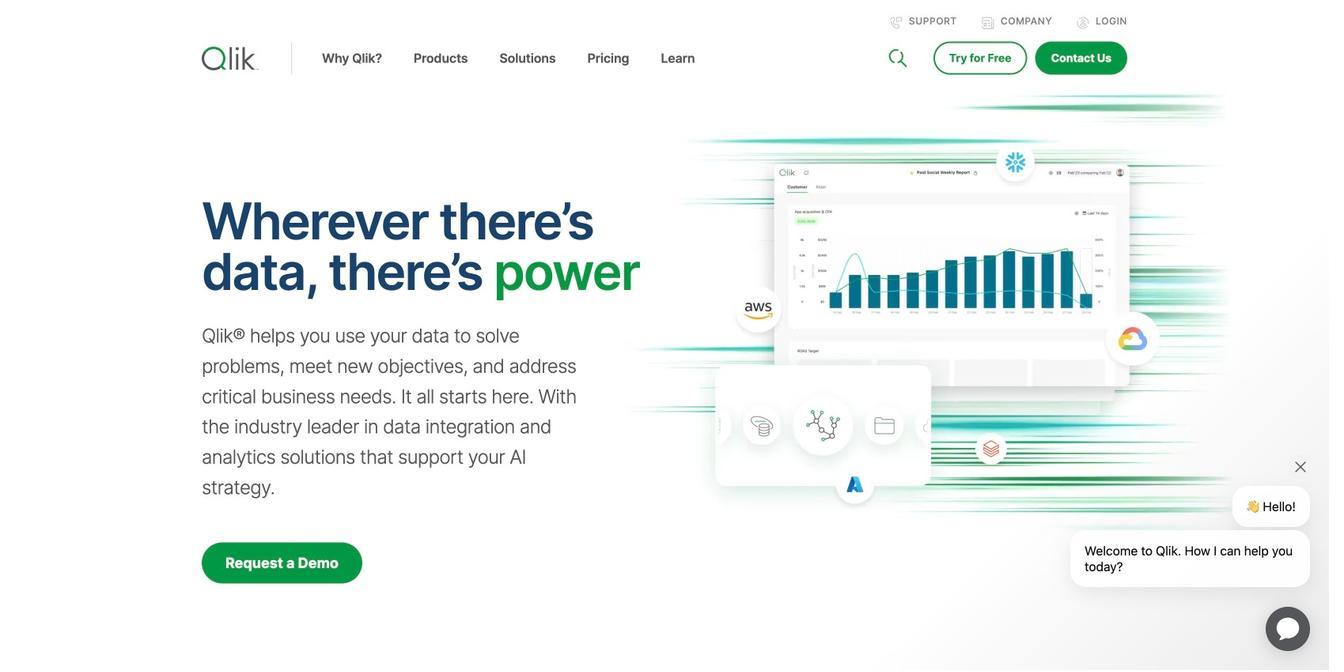 Task type: vqa. For each thing, say whether or not it's contained in the screenshot.
freely In
no



Task type: locate. For each thing, give the bounding box(es) containing it.
application
[[1247, 589, 1329, 671]]



Task type: describe. For each thing, give the bounding box(es) containing it.
company image
[[982, 17, 994, 29]]

qlik image
[[202, 47, 259, 70]]

support image
[[890, 17, 903, 29]]

login image
[[1077, 17, 1090, 29]]



